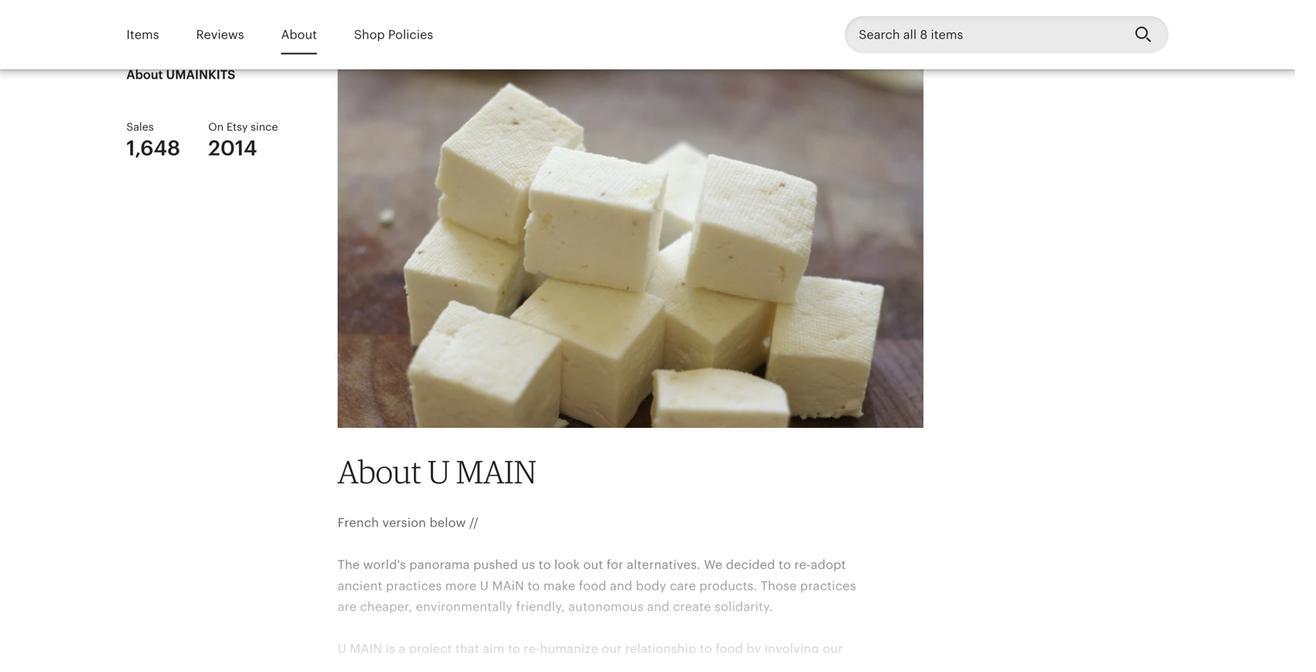 Task type: describe. For each thing, give the bounding box(es) containing it.
1 vertical spatial and
[[647, 600, 670, 614]]

cheaper,
[[360, 600, 413, 614]]

the
[[338, 558, 360, 572]]

body
[[636, 579, 667, 593]]

sales 1,648
[[127, 121, 181, 160]]

french
[[338, 516, 379, 530]]

version
[[383, 516, 426, 530]]

Search all 8 items text field
[[845, 16, 1123, 53]]

french version below //
[[338, 516, 479, 530]]

about for about umainkits
[[127, 68, 163, 82]]

1,648
[[127, 136, 181, 160]]

umainkits
[[166, 68, 236, 82]]

2 practices from the left
[[801, 579, 857, 593]]

//
[[470, 516, 479, 530]]

the world's panorama pushed us to look out for alternatives. we decided to re-adopt ancient practices more u main to make food and body care products. those practices are cheaper, environmentally friendly, autonomous and create solidarity.
[[338, 558, 857, 614]]

products.
[[700, 579, 758, 593]]

panorama
[[410, 558, 470, 572]]

shop
[[354, 28, 385, 41]]

main
[[492, 579, 525, 593]]

re-
[[795, 558, 811, 572]]

environmentally
[[416, 600, 513, 614]]

on
[[208, 121, 224, 133]]

ancient
[[338, 579, 383, 593]]

0 horizontal spatial u
[[428, 452, 450, 491]]

reviews link
[[196, 17, 244, 53]]



Task type: locate. For each thing, give the bounding box(es) containing it.
practices down panorama on the bottom of page
[[386, 579, 442, 593]]

to
[[539, 558, 551, 572], [779, 558, 792, 572], [528, 579, 540, 593]]

about
[[281, 28, 317, 41], [127, 68, 163, 82], [338, 452, 422, 491]]

about up french
[[338, 452, 422, 491]]

0 vertical spatial and
[[610, 579, 633, 593]]

2014
[[208, 136, 257, 160]]

reviews
[[196, 28, 244, 41]]

we
[[705, 558, 723, 572]]

1 horizontal spatial practices
[[801, 579, 857, 593]]

practices down adopt
[[801, 579, 857, 593]]

1 horizontal spatial and
[[647, 600, 670, 614]]

more
[[446, 579, 477, 593]]

solidarity.
[[715, 600, 773, 614]]

food
[[579, 579, 607, 593]]

main
[[456, 452, 537, 491]]

u
[[428, 452, 450, 491], [480, 579, 489, 593]]

about u main
[[338, 452, 537, 491]]

practices
[[386, 579, 442, 593], [801, 579, 857, 593]]

items
[[127, 28, 159, 41]]

about for about u main
[[338, 452, 422, 491]]

shop policies
[[354, 28, 434, 41]]

since
[[251, 121, 278, 133]]

out
[[584, 558, 604, 572]]

1 vertical spatial about
[[127, 68, 163, 82]]

autonomous
[[569, 600, 644, 614]]

pushed
[[474, 558, 518, 572]]

etsy
[[227, 121, 248, 133]]

world's
[[363, 558, 406, 572]]

make
[[544, 579, 576, 593]]

2 vertical spatial about
[[338, 452, 422, 491]]

0 horizontal spatial about
[[127, 68, 163, 82]]

care
[[670, 579, 696, 593]]

0 vertical spatial u
[[428, 452, 450, 491]]

0 horizontal spatial and
[[610, 579, 633, 593]]

about left shop
[[281, 28, 317, 41]]

policies
[[388, 28, 434, 41]]

to left re-
[[779, 558, 792, 572]]

adopt
[[811, 558, 847, 572]]

below
[[430, 516, 466, 530]]

alternatives.
[[627, 558, 701, 572]]

friendly,
[[516, 600, 565, 614]]

for
[[607, 558, 624, 572]]

shop policies link
[[354, 17, 434, 53]]

to right us
[[539, 558, 551, 572]]

0 vertical spatial about
[[281, 28, 317, 41]]

1 vertical spatial u
[[480, 579, 489, 593]]

u right more
[[480, 579, 489, 593]]

1 horizontal spatial u
[[480, 579, 489, 593]]

decided
[[726, 558, 776, 572]]

and down for
[[610, 579, 633, 593]]

about link
[[281, 17, 317, 53]]

us
[[522, 558, 536, 572]]

sales
[[127, 121, 154, 133]]

items link
[[127, 17, 159, 53]]

0 horizontal spatial practices
[[386, 579, 442, 593]]

u up below
[[428, 452, 450, 491]]

create
[[673, 600, 712, 614]]

2 horizontal spatial about
[[338, 452, 422, 491]]

about umainkits
[[127, 68, 236, 82]]

about down items link
[[127, 68, 163, 82]]

and
[[610, 579, 633, 593], [647, 600, 670, 614]]

and down body
[[647, 600, 670, 614]]

are
[[338, 600, 357, 614]]

u inside the world's panorama pushed us to look out for alternatives. we decided to re-adopt ancient practices more u main to make food and body care products. those practices are cheaper, environmentally friendly, autonomous and create solidarity.
[[480, 579, 489, 593]]

on etsy since 2014
[[208, 121, 278, 160]]

about for about
[[281, 28, 317, 41]]

to down us
[[528, 579, 540, 593]]

those
[[761, 579, 797, 593]]

look
[[555, 558, 580, 572]]

1 practices from the left
[[386, 579, 442, 593]]

1 horizontal spatial about
[[281, 28, 317, 41]]



Task type: vqa. For each thing, say whether or not it's contained in the screenshot.
the middle than
no



